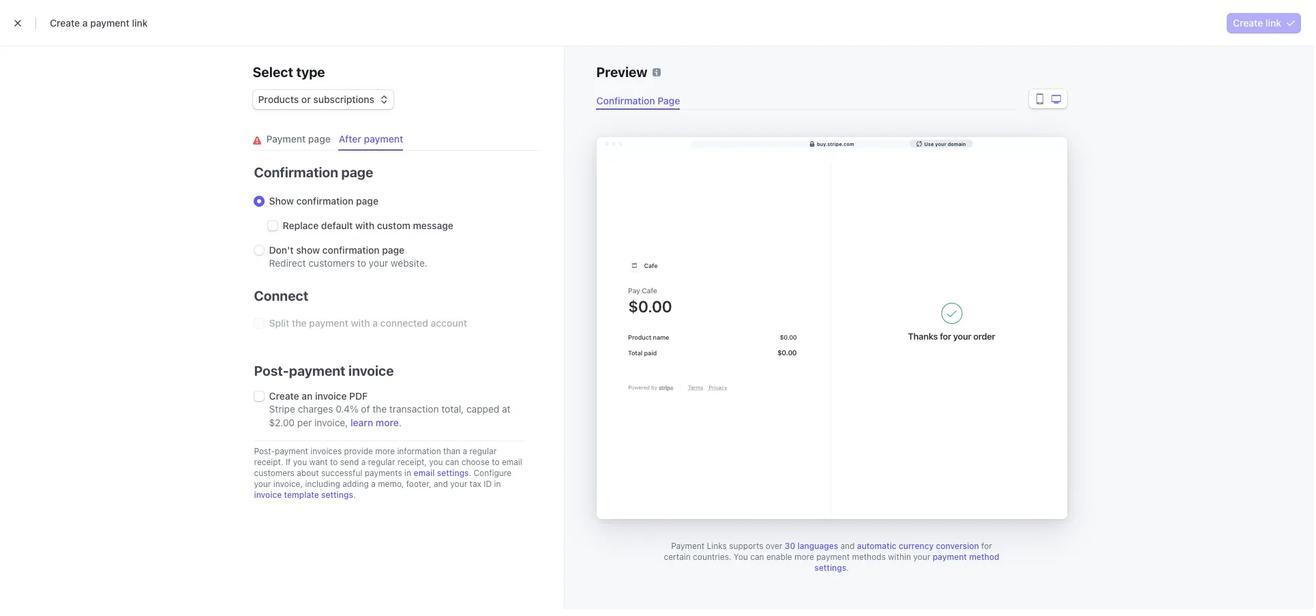 Task type: locate. For each thing, give the bounding box(es) containing it.
tax
[[470, 479, 482, 489]]

of
[[361, 403, 370, 415]]

create inside button
[[1233, 17, 1263, 29]]

use your domain button
[[910, 140, 973, 147]]

1 horizontal spatial regular
[[470, 446, 497, 456]]

confirmation for confirmation page
[[597, 95, 655, 106]]

create
[[50, 17, 80, 29], [1233, 17, 1263, 29], [269, 390, 299, 402]]

0 horizontal spatial can
[[445, 457, 459, 467]]

link inside button
[[1266, 17, 1282, 29]]

1 horizontal spatial confirmation
[[597, 95, 655, 106]]

default
[[321, 220, 353, 231]]

at
[[502, 403, 511, 415]]

0 vertical spatial post-
[[254, 363, 289, 379]]

0 vertical spatial and
[[434, 479, 448, 489]]

about
[[297, 468, 319, 478]]

memo,
[[378, 479, 404, 489]]

confirmation
[[296, 195, 354, 207], [322, 244, 380, 256]]

invoice, inside . configure your invoice, including adding a memo, footer, and your tax id in invoice template settings .
[[273, 479, 303, 489]]

your left website.
[[369, 257, 388, 269]]

supports
[[729, 541, 764, 551]]

a
[[82, 17, 88, 29], [373, 317, 378, 329], [463, 446, 467, 456], [361, 457, 366, 467], [371, 479, 376, 489]]

1 vertical spatial email
[[414, 468, 435, 478]]

with right default on the left top
[[355, 220, 375, 231]]

link
[[132, 17, 148, 29], [1266, 17, 1282, 29]]

invoice down receipt.
[[254, 490, 282, 500]]

0 horizontal spatial settings
[[321, 490, 353, 500]]

page inside button
[[308, 133, 331, 145]]

the right split
[[292, 317, 307, 329]]

can inside for certain countries. you can enable more payment methods within your
[[751, 552, 764, 562]]

1 horizontal spatial you
[[429, 457, 443, 467]]

stripe
[[269, 403, 295, 415]]

show
[[296, 244, 320, 256]]

in down "receipt," at the left bottom of the page
[[405, 468, 411, 478]]

learn
[[351, 417, 373, 428]]

1 vertical spatial post-
[[254, 446, 275, 456]]

0 horizontal spatial create
[[50, 17, 80, 29]]

30 languages link
[[785, 541, 838, 551]]

confirmation
[[597, 95, 655, 106], [254, 164, 338, 180]]

1 horizontal spatial the
[[373, 403, 387, 415]]

1 horizontal spatial invoice,
[[315, 417, 348, 428]]

invoice up 'charges'
[[315, 390, 347, 402]]

message
[[413, 220, 454, 231]]

regular
[[470, 446, 497, 456], [368, 457, 395, 467]]

0 horizontal spatial customers
[[254, 468, 295, 478]]

1 vertical spatial the
[[373, 403, 387, 415]]

0 horizontal spatial and
[[434, 479, 448, 489]]

0 vertical spatial confirmation
[[296, 195, 354, 207]]

confirmation up show
[[254, 164, 338, 180]]

1 vertical spatial can
[[751, 552, 764, 562]]

to
[[357, 257, 366, 269], [330, 457, 338, 467], [492, 457, 500, 467]]

account
[[431, 317, 467, 329]]

more down 30 languages link
[[795, 552, 814, 562]]

1 vertical spatial payment
[[671, 541, 705, 551]]

in inside 'post-payment invoices provide more information than a regular receipt. if you want to send a regular receipt, you can choose to email customers about successful payments in'
[[405, 468, 411, 478]]

0 horizontal spatial regular
[[368, 457, 395, 467]]

your left tax
[[450, 479, 467, 489]]

post- inside 'post-payment invoices provide more information than a regular receipt. if you want to send a regular receipt, you can choose to email customers about successful payments in'
[[254, 446, 275, 456]]

0 vertical spatial settings
[[437, 468, 469, 478]]

and inside . configure your invoice, including adding a memo, footer, and your tax id in invoice template settings .
[[434, 479, 448, 489]]

settings down the than on the bottom left of page
[[437, 468, 469, 478]]

1 horizontal spatial link
[[1266, 17, 1282, 29]]

settings inside payment method settings
[[815, 563, 847, 573]]

send
[[340, 457, 359, 467]]

0 vertical spatial more
[[376, 417, 399, 428]]

your down automatic currency conversion link
[[914, 552, 931, 562]]

and up methods
[[841, 541, 855, 551]]

select type
[[253, 64, 325, 80]]

invoice up pdf at left
[[349, 363, 394, 379]]

0 horizontal spatial in
[[405, 468, 411, 478]]

1 vertical spatial and
[[841, 541, 855, 551]]

1 horizontal spatial create
[[269, 390, 299, 402]]

can down the than on the bottom left of page
[[445, 457, 459, 467]]

in right id
[[494, 479, 501, 489]]

more right learn
[[376, 417, 399, 428]]

regular up payments
[[368, 457, 395, 467]]

invoice, up template
[[273, 479, 303, 489]]

1 vertical spatial invoice
[[315, 390, 347, 402]]

1 horizontal spatial email
[[502, 457, 522, 467]]

1 vertical spatial regular
[[368, 457, 395, 467]]

1 vertical spatial confirmation
[[322, 244, 380, 256]]

currency
[[899, 541, 934, 551]]

0 horizontal spatial link
[[132, 17, 148, 29]]

.
[[399, 417, 402, 428], [469, 468, 471, 478], [353, 490, 356, 500], [847, 563, 849, 573]]

0 horizontal spatial invoice,
[[273, 479, 303, 489]]

more up payments
[[375, 446, 395, 456]]

2 vertical spatial more
[[795, 552, 814, 562]]

can inside 'post-payment invoices provide more information than a regular receipt. if you want to send a regular receipt, you can choose to email customers about successful payments in'
[[445, 457, 459, 467]]

to inside don't show confirmation page redirect customers to your website.
[[357, 257, 366, 269]]

2 vertical spatial invoice
[[254, 490, 282, 500]]

the
[[292, 317, 307, 329], [373, 403, 387, 415]]

payment down products
[[266, 133, 306, 145]]

receipt,
[[398, 457, 427, 467]]

method
[[969, 552, 1000, 562]]

domain
[[948, 141, 966, 146]]

2 horizontal spatial create
[[1233, 17, 1263, 29]]

2 link from the left
[[1266, 17, 1282, 29]]

0 horizontal spatial the
[[292, 317, 307, 329]]

an
[[302, 390, 313, 402]]

0 vertical spatial the
[[292, 317, 307, 329]]

page left after
[[308, 133, 331, 145]]

you right if
[[293, 457, 307, 467]]

your inside button
[[936, 141, 947, 146]]

0 horizontal spatial confirmation
[[254, 164, 338, 180]]

1 link from the left
[[132, 17, 148, 29]]

2 post- from the top
[[254, 446, 275, 456]]

to down invoices
[[330, 457, 338, 467]]

customers down show
[[309, 257, 355, 269]]

confirmation inside don't show confirmation page redirect customers to your website.
[[322, 244, 380, 256]]

1 horizontal spatial invoice
[[315, 390, 347, 402]]

invoice inside . configure your invoice, including adding a memo, footer, and your tax id in invoice template settings .
[[254, 490, 282, 500]]

provide
[[344, 446, 373, 456]]

customers down receipt.
[[254, 468, 295, 478]]

than
[[443, 446, 461, 456]]

to down replace default with custom message at the top left
[[357, 257, 366, 269]]

settings inside . configure your invoice, including adding a memo, footer, and your tax id in invoice template settings .
[[321, 490, 353, 500]]

1 post- from the top
[[254, 363, 289, 379]]

the up learn more .
[[373, 403, 387, 415]]

. down "transaction"
[[399, 417, 402, 428]]

methods
[[852, 552, 886, 562]]

1 horizontal spatial customers
[[309, 257, 355, 269]]

post- up "stripe"
[[254, 363, 289, 379]]

customers inside don't show confirmation page redirect customers to your website.
[[309, 257, 355, 269]]

invoice, down 'charges'
[[315, 417, 348, 428]]

create link button
[[1228, 13, 1301, 33]]

your right use
[[936, 141, 947, 146]]

after payment button
[[333, 128, 411, 151]]

1 vertical spatial settings
[[321, 490, 353, 500]]

more
[[376, 417, 399, 428], [375, 446, 395, 456], [795, 552, 814, 562]]

0 vertical spatial payment
[[266, 133, 306, 145]]

payment up the certain
[[671, 541, 705, 551]]

0 vertical spatial invoice,
[[315, 417, 348, 428]]

1 vertical spatial in
[[494, 479, 501, 489]]

page up website.
[[382, 244, 405, 256]]

email settings
[[414, 468, 469, 478]]

and down email settings
[[434, 479, 448, 489]]

2 horizontal spatial invoice
[[349, 363, 394, 379]]

1 vertical spatial invoice,
[[273, 479, 303, 489]]

show confirmation page
[[269, 195, 379, 207]]

2 vertical spatial settings
[[815, 563, 847, 573]]

create for create an invoice pdf
[[269, 390, 299, 402]]

post- for post-payment invoices provide more information than a regular receipt. if you want to send a regular receipt, you can choose to email customers about successful payments in
[[254, 446, 275, 456]]

footer,
[[406, 479, 431, 489]]

0 vertical spatial in
[[405, 468, 411, 478]]

replace default with custom message
[[283, 220, 454, 231]]

confirmation up default on the left top
[[296, 195, 354, 207]]

regular up choose
[[470, 446, 497, 456]]

2 horizontal spatial settings
[[815, 563, 847, 573]]

including
[[305, 479, 340, 489]]

your down receipt.
[[254, 479, 271, 489]]

1 horizontal spatial payment
[[671, 541, 705, 551]]

0.4%
[[336, 403, 359, 415]]

payment
[[90, 17, 130, 29], [364, 133, 403, 145], [309, 317, 348, 329], [289, 363, 346, 379], [275, 446, 308, 456], [817, 552, 850, 562], [933, 552, 967, 562]]

invoice
[[349, 363, 394, 379], [315, 390, 347, 402], [254, 490, 282, 500]]

automatic currency conversion link
[[857, 541, 979, 551]]

settings down for certain countries. you can enable more payment methods within your
[[815, 563, 847, 573]]

you up email settings
[[429, 457, 443, 467]]

0 vertical spatial customers
[[309, 257, 355, 269]]

0 vertical spatial can
[[445, 457, 459, 467]]

0 horizontal spatial invoice
[[254, 490, 282, 500]]

email up configure
[[502, 457, 522, 467]]

confirmation page
[[254, 164, 373, 180]]

0 horizontal spatial payment
[[266, 133, 306, 145]]

confirmation inside button
[[597, 95, 655, 106]]

with
[[355, 220, 375, 231], [351, 317, 370, 329]]

post- for post-payment invoice
[[254, 363, 289, 379]]

post-
[[254, 363, 289, 379], [254, 446, 275, 456]]

payment inside for certain countries. you can enable more payment methods within your
[[817, 552, 850, 562]]

1 vertical spatial more
[[375, 446, 395, 456]]

1 vertical spatial with
[[351, 317, 370, 329]]

your inside for certain countries. you can enable more payment methods within your
[[914, 552, 931, 562]]

1 horizontal spatial can
[[751, 552, 764, 562]]

0 vertical spatial confirmation
[[597, 95, 655, 106]]

and
[[434, 479, 448, 489], [841, 541, 855, 551]]

email up footer,
[[414, 468, 435, 478]]

settings
[[437, 468, 469, 478], [321, 490, 353, 500], [815, 563, 847, 573]]

1 horizontal spatial in
[[494, 479, 501, 489]]

email inside 'post-payment invoices provide more information than a regular receipt. if you want to send a regular receipt, you can choose to email customers about successful payments in'
[[502, 457, 522, 467]]

connect
[[254, 288, 308, 304]]

0 horizontal spatial you
[[293, 457, 307, 467]]

customers
[[309, 257, 355, 269], [254, 468, 295, 478]]

0 vertical spatial invoice
[[349, 363, 394, 379]]

page inside don't show confirmation page redirect customers to your website.
[[382, 244, 405, 256]]

0 horizontal spatial email
[[414, 468, 435, 478]]

1 vertical spatial confirmation
[[254, 164, 338, 180]]

confirmation down preview
[[597, 95, 655, 106]]

links
[[707, 541, 727, 551]]

1 horizontal spatial to
[[357, 257, 366, 269]]

confirmation down default on the left top
[[322, 244, 380, 256]]

invoice,
[[315, 417, 348, 428], [273, 479, 303, 489]]

email settings link
[[414, 468, 469, 478]]

email
[[502, 457, 522, 467], [414, 468, 435, 478]]

payment for payment page
[[266, 133, 306, 145]]

payment inside button
[[266, 133, 306, 145]]

want
[[309, 457, 328, 467]]

conversion
[[936, 541, 979, 551]]

your
[[936, 141, 947, 146], [369, 257, 388, 269], [254, 479, 271, 489], [450, 479, 467, 489], [914, 552, 931, 562]]

to up configure
[[492, 457, 500, 467]]

learn more link
[[351, 417, 399, 428]]

with left connected
[[351, 317, 370, 329]]

confirmation page button
[[597, 93, 688, 110]]

can down supports
[[751, 552, 764, 562]]

1 vertical spatial customers
[[254, 468, 295, 478]]

you
[[293, 457, 307, 467], [429, 457, 443, 467]]

payment page
[[266, 133, 331, 145]]

0 vertical spatial email
[[502, 457, 522, 467]]

settings down including
[[321, 490, 353, 500]]

post- up receipt.
[[254, 446, 275, 456]]



Task type: vqa. For each thing, say whether or not it's contained in the screenshot.
the
yes



Task type: describe. For each thing, give the bounding box(es) containing it.
your inside don't show confirmation page redirect customers to your website.
[[369, 257, 388, 269]]

custom
[[377, 220, 411, 231]]

1 you from the left
[[293, 457, 307, 467]]

post-payment invoice
[[254, 363, 394, 379]]

payment page button
[[247, 128, 339, 151]]

page down after
[[341, 164, 373, 180]]

configure
[[474, 468, 512, 478]]

products or subscriptions
[[258, 93, 375, 105]]

for certain countries. you can enable more payment methods within your
[[664, 541, 992, 562]]

choose
[[462, 457, 490, 467]]

type
[[296, 64, 325, 80]]

information
[[397, 446, 441, 456]]

adding
[[343, 479, 369, 489]]

use
[[925, 141, 934, 146]]

payment for payment links supports over 30 languages and automatic currency conversion
[[671, 541, 705, 551]]

you
[[734, 552, 748, 562]]

total,
[[442, 403, 464, 415]]

more inside for certain countries. you can enable more payment methods within your
[[795, 552, 814, 562]]

. up tax
[[469, 468, 471, 478]]

automatic
[[857, 541, 897, 551]]

create an invoice pdf
[[269, 390, 368, 402]]

invoice, inside stripe charges 0.4% of the transaction total, capped at $2.00 per invoice,
[[315, 417, 348, 428]]

payment method settings
[[815, 552, 1000, 573]]

a inside . configure your invoice, including adding a memo, footer, and your tax id in invoice template settings .
[[371, 479, 376, 489]]

select
[[253, 64, 293, 80]]

redirect
[[269, 257, 306, 269]]

payment links supports over 30 languages and automatic currency conversion
[[671, 541, 979, 551]]

template
[[284, 490, 319, 500]]

1 horizontal spatial settings
[[437, 468, 469, 478]]

the inside stripe charges 0.4% of the transaction total, capped at $2.00 per invoice,
[[373, 403, 387, 415]]

connected
[[380, 317, 428, 329]]

payment inside payment method settings
[[933, 552, 967, 562]]

invoices
[[311, 446, 342, 456]]

show
[[269, 195, 294, 207]]

buy.stripe.com
[[817, 141, 854, 146]]

2 horizontal spatial to
[[492, 457, 500, 467]]

2 you from the left
[[429, 457, 443, 467]]

id
[[484, 479, 492, 489]]

website.
[[391, 257, 428, 269]]

don't
[[269, 244, 294, 256]]

payments
[[365, 468, 402, 478]]

$2.00
[[269, 417, 295, 428]]

successful
[[321, 468, 363, 478]]

capped
[[467, 403, 500, 415]]

or
[[301, 93, 311, 105]]

languages
[[798, 541, 838, 551]]

0 vertical spatial with
[[355, 220, 375, 231]]

0 horizontal spatial to
[[330, 457, 338, 467]]

after payment
[[339, 133, 403, 145]]

0 vertical spatial regular
[[470, 446, 497, 456]]

page
[[658, 95, 680, 106]]

confirmation page
[[597, 95, 680, 106]]

learn more .
[[351, 417, 402, 428]]

invoice for an
[[315, 390, 347, 402]]

per
[[297, 417, 312, 428]]

transaction
[[389, 403, 439, 415]]

payment inside 'post-payment invoices provide more information than a regular receipt. if you want to send a regular receipt, you can choose to email customers about successful payments in'
[[275, 446, 308, 456]]

create for create link
[[1233, 17, 1263, 29]]

charges
[[298, 403, 333, 415]]

. down adding
[[353, 490, 356, 500]]

payment method settings link
[[815, 552, 1000, 573]]

products
[[258, 93, 299, 105]]

page up replace default with custom message at the top left
[[356, 195, 379, 207]]

more inside 'post-payment invoices provide more information than a regular receipt. if you want to send a regular receipt, you can choose to email customers about successful payments in'
[[375, 446, 395, 456]]

create link
[[1233, 17, 1282, 29]]

split the payment with a connected account
[[269, 317, 467, 329]]

receipt.
[[254, 457, 283, 467]]

for
[[982, 541, 992, 551]]

30
[[785, 541, 796, 551]]

countries.
[[693, 552, 732, 562]]

confirmation for confirmation page
[[254, 164, 338, 180]]

use your domain
[[925, 141, 966, 146]]

split
[[269, 317, 289, 329]]

post-payment invoices provide more information than a regular receipt. if you want to send a regular receipt, you can choose to email customers about successful payments in
[[254, 446, 522, 478]]

preview
[[597, 64, 648, 80]]

after
[[339, 133, 361, 145]]

stripe charges 0.4% of the transaction total, capped at $2.00 per invoice,
[[269, 403, 511, 428]]

don't show confirmation page redirect customers to your website.
[[269, 244, 428, 269]]

. configure your invoice, including adding a memo, footer, and your tax id in invoice template settings .
[[254, 468, 512, 500]]

. down for certain countries. you can enable more payment methods within your
[[847, 563, 849, 573]]

replace
[[283, 220, 319, 231]]

within
[[888, 552, 911, 562]]

subscriptions
[[313, 93, 375, 105]]

payment link settings tab list
[[247, 128, 539, 151]]

customers inside 'post-payment invoices provide more information than a regular receipt. if you want to send a regular receipt, you can choose to email customers about successful payments in'
[[254, 468, 295, 478]]

if
[[286, 457, 291, 467]]

invoice template settings link
[[254, 490, 353, 500]]

create a payment link
[[50, 17, 148, 29]]

1 horizontal spatial and
[[841, 541, 855, 551]]

over
[[766, 541, 783, 551]]

certain
[[664, 552, 691, 562]]

in inside . configure your invoice, including adding a memo, footer, and your tax id in invoice template settings .
[[494, 479, 501, 489]]

create for create a payment link
[[50, 17, 80, 29]]

enable
[[767, 552, 792, 562]]

payment inside after payment button
[[364, 133, 403, 145]]

invoice for payment
[[349, 363, 394, 379]]



